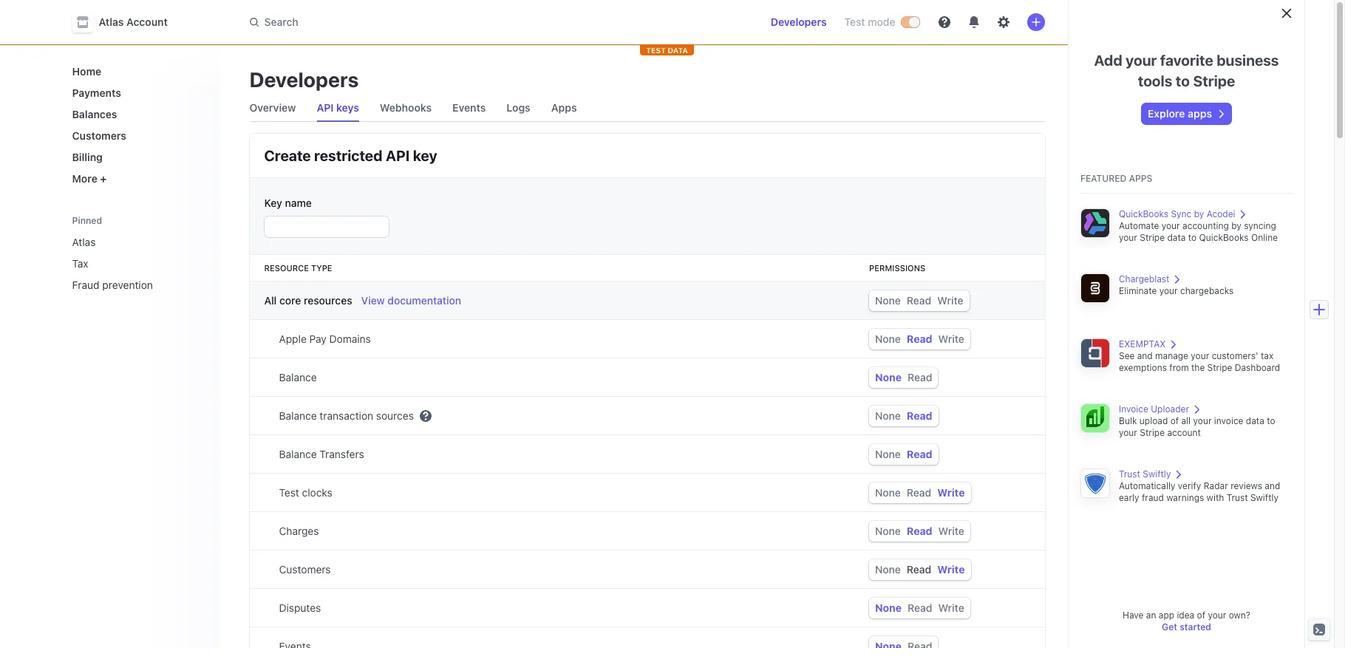 Task type: vqa. For each thing, say whether or not it's contained in the screenshot.


Task type: locate. For each thing, give the bounding box(es) containing it.
1 horizontal spatial apps
[[1129, 173, 1153, 184]]

0 vertical spatial none read
[[875, 371, 933, 384]]

swiftly up automatically
[[1143, 469, 1171, 480]]

2 vertical spatial to
[[1267, 416, 1276, 427]]

0 vertical spatial apps
[[551, 101, 577, 114]]

explore apps
[[1148, 107, 1213, 120]]

your inside the see and manage your customers' tax exemptions from the stripe dashboard
[[1191, 350, 1210, 362]]

0 vertical spatial swiftly
[[1143, 469, 1171, 480]]

api left key
[[386, 147, 410, 164]]

1 none read from the top
[[875, 371, 933, 384]]

1 vertical spatial api
[[386, 147, 410, 164]]

1 vertical spatial atlas
[[72, 236, 96, 248]]

1 horizontal spatial quickbooks
[[1200, 232, 1249, 243]]

none for none button associated with apple pay domains
[[875, 333, 901, 345]]

by down acodei
[[1232, 220, 1242, 231]]

atlas down pinned at the top left of the page
[[72, 236, 96, 248]]

1 horizontal spatial trust
[[1227, 492, 1248, 504]]

atlas
[[99, 16, 124, 28], [72, 236, 96, 248]]

write button
[[938, 294, 964, 307], [939, 333, 965, 345], [938, 486, 965, 499], [939, 525, 965, 538], [938, 563, 965, 576], [939, 602, 965, 614]]

stripe inside bulk upload of all your invoice data to your stripe account
[[1140, 427, 1165, 438]]

exemptions
[[1119, 362, 1167, 373]]

quickbooks inside automate your accounting by syncing your stripe data to quickbooks online
[[1200, 232, 1249, 243]]

customers up disputes
[[279, 563, 331, 576]]

1 vertical spatial to
[[1189, 232, 1197, 243]]

7 none button from the top
[[875, 525, 901, 538]]

write button for disputes
[[939, 602, 965, 614]]

test
[[845, 16, 865, 28], [279, 486, 299, 499]]

started
[[1180, 622, 1212, 633]]

to inside bulk upload of all your invoice data to your stripe account
[[1267, 416, 1276, 427]]

none read write
[[875, 294, 964, 307], [875, 333, 965, 345], [875, 486, 965, 499], [875, 525, 965, 538], [875, 563, 965, 576], [875, 602, 965, 614]]

and up exemptions
[[1138, 350, 1153, 362]]

0 horizontal spatial test
[[279, 486, 299, 499]]

2 vertical spatial balance
[[279, 448, 317, 461]]

atlas link
[[66, 230, 208, 254]]

pinned element
[[66, 230, 208, 297]]

warnings
[[1167, 492, 1205, 504]]

6 none read write from the top
[[875, 602, 965, 614]]

customers'
[[1212, 350, 1259, 362]]

balance transfers
[[279, 448, 364, 461]]

0 vertical spatial customers
[[72, 129, 126, 142]]

2 vertical spatial none read
[[875, 448, 933, 461]]

balance for balance
[[279, 371, 317, 384]]

none read write for test clocks
[[875, 486, 965, 499]]

tab list
[[244, 95, 1045, 122]]

0 horizontal spatial api
[[317, 101, 334, 114]]

quickbooks up the automate
[[1119, 208, 1169, 220]]

your right all
[[1194, 416, 1212, 427]]

none
[[875, 294, 901, 307], [875, 333, 901, 345], [875, 371, 902, 384], [875, 410, 901, 422], [875, 448, 901, 461], [875, 486, 901, 499], [875, 525, 901, 538], [875, 563, 901, 576], [875, 602, 902, 614]]

write for apple pay domains
[[939, 333, 965, 345]]

of left all
[[1171, 416, 1179, 427]]

quickbooks
[[1119, 208, 1169, 220], [1200, 232, 1249, 243]]

balance up test clocks
[[279, 448, 317, 461]]

apps
[[551, 101, 577, 114], [1129, 173, 1153, 184]]

0 vertical spatial to
[[1176, 72, 1190, 89]]

keys
[[336, 101, 359, 114]]

1 vertical spatial trust
[[1227, 492, 1248, 504]]

balance transaction sources
[[279, 410, 414, 422]]

to inside automate your accounting by syncing your stripe data to quickbooks online
[[1189, 232, 1197, 243]]

apps right featured
[[1129, 173, 1153, 184]]

none read
[[875, 371, 933, 384], [875, 410, 933, 422], [875, 448, 933, 461]]

0 vertical spatial quickbooks
[[1119, 208, 1169, 220]]

billing link
[[66, 145, 208, 169]]

apps
[[1188, 107, 1213, 120]]

8 none button from the top
[[875, 563, 901, 576]]

data
[[1168, 232, 1186, 243], [1246, 416, 1265, 427]]

stripe down the automate
[[1140, 232, 1165, 243]]

stripe down customers' at the right bottom of page
[[1208, 362, 1233, 373]]

and inside automatically verify radar reviews and early fraud warnings with trust swiftly
[[1265, 481, 1281, 492]]

apple pay domains
[[279, 333, 371, 345]]

trust down reviews
[[1227, 492, 1248, 504]]

fraud prevention
[[72, 279, 153, 291]]

read button for disputes
[[908, 602, 933, 614]]

none button for customers
[[875, 563, 901, 576]]

0 horizontal spatial trust
[[1119, 469, 1141, 480]]

read
[[907, 294, 932, 307], [907, 333, 933, 345], [908, 371, 933, 384], [907, 410, 933, 422], [907, 448, 933, 461], [907, 486, 932, 499], [907, 525, 933, 538], [907, 563, 932, 576], [908, 602, 933, 614]]

1 vertical spatial balance
[[279, 410, 317, 422]]

see
[[1119, 350, 1135, 362]]

exemptax
[[1119, 339, 1166, 350]]

to inside add your favorite business tools to stripe
[[1176, 72, 1190, 89]]

1 vertical spatial none read
[[875, 410, 933, 422]]

0 vertical spatial developers
[[771, 16, 827, 28]]

view documentation link
[[361, 294, 461, 308]]

get
[[1162, 622, 1178, 633]]

webhooks link
[[374, 98, 438, 118]]

account
[[126, 16, 168, 28]]

1 none button from the top
[[875, 294, 901, 307]]

see and manage your customers' tax exemptions from the stripe dashboard
[[1119, 350, 1281, 373]]

4 none read write from the top
[[875, 525, 965, 538]]

6 none button from the top
[[875, 486, 901, 499]]

0 vertical spatial by
[[1195, 208, 1205, 220]]

more +
[[72, 172, 107, 185]]

0 horizontal spatial by
[[1195, 208, 1205, 220]]

online
[[1252, 232, 1278, 243]]

9 none from the top
[[875, 602, 902, 614]]

0 vertical spatial of
[[1171, 416, 1179, 427]]

uploader
[[1151, 404, 1190, 415]]

overview
[[250, 101, 296, 114]]

your down chargeblast
[[1160, 285, 1178, 296]]

atlas inside pinned element
[[72, 236, 96, 248]]

trust inside automatically verify radar reviews and early fraud warnings with trust swiftly
[[1227, 492, 1248, 504]]

read button
[[907, 294, 932, 307], [907, 333, 933, 345], [908, 371, 933, 384], [907, 410, 933, 422], [907, 448, 933, 461], [907, 486, 932, 499], [907, 525, 933, 538], [907, 563, 932, 576], [908, 602, 933, 614]]

api
[[317, 101, 334, 114], [386, 147, 410, 164]]

test
[[646, 46, 666, 55]]

atlas left account
[[99, 16, 124, 28]]

webhooks
[[380, 101, 432, 114]]

pay
[[309, 333, 327, 345]]

write button for customers
[[938, 563, 965, 576]]

none read for balance
[[875, 371, 933, 384]]

0 vertical spatial data
[[1168, 232, 1186, 243]]

core navigation links element
[[66, 59, 208, 191]]

3 none button from the top
[[875, 371, 902, 384]]

9 none button from the top
[[875, 602, 902, 614]]

5 none button from the top
[[875, 448, 901, 461]]

1 horizontal spatial customers
[[279, 563, 331, 576]]

1 vertical spatial test
[[279, 486, 299, 499]]

invoice uploader image
[[1081, 404, 1111, 433]]

1 vertical spatial customers
[[279, 563, 331, 576]]

1 horizontal spatial test
[[845, 16, 865, 28]]

2 none read write from the top
[[875, 333, 965, 345]]

7 none from the top
[[875, 525, 901, 538]]

fraud
[[1142, 492, 1164, 504]]

by up accounting
[[1195, 208, 1205, 220]]

none button for balance
[[875, 371, 902, 384]]

1 vertical spatial swiftly
[[1251, 492, 1279, 504]]

data down quickbooks sync by acodei
[[1168, 232, 1186, 243]]

5 none read write from the top
[[875, 563, 965, 576]]

0 horizontal spatial and
[[1138, 350, 1153, 362]]

2 balance from the top
[[279, 410, 317, 422]]

1 horizontal spatial api
[[386, 147, 410, 164]]

0 horizontal spatial of
[[1171, 416, 1179, 427]]

test left mode
[[845, 16, 865, 28]]

1 horizontal spatial data
[[1246, 416, 1265, 427]]

0 horizontal spatial customers
[[72, 129, 126, 142]]

stripe down upload
[[1140, 427, 1165, 438]]

resource type
[[264, 263, 332, 273]]

edit pins image
[[195, 216, 204, 225]]

2 none button from the top
[[875, 333, 901, 345]]

atlas inside button
[[99, 16, 124, 28]]

5 none from the top
[[875, 448, 901, 461]]

trust swiftly
[[1119, 469, 1171, 480]]

app
[[1159, 610, 1175, 621]]

resource
[[264, 263, 309, 273]]

0 horizontal spatial quickbooks
[[1119, 208, 1169, 220]]

none for 9th none button from the bottom
[[875, 294, 901, 307]]

0 horizontal spatial data
[[1168, 232, 1186, 243]]

3 none read from the top
[[875, 448, 933, 461]]

1 horizontal spatial swiftly
[[1251, 492, 1279, 504]]

3 none read write from the top
[[875, 486, 965, 499]]

to right invoice
[[1267, 416, 1276, 427]]

0 horizontal spatial apps
[[551, 101, 577, 114]]

0 vertical spatial and
[[1138, 350, 1153, 362]]

with
[[1207, 492, 1225, 504]]

1 vertical spatial of
[[1197, 610, 1206, 621]]

developers left "test mode"
[[771, 16, 827, 28]]

6 none from the top
[[875, 486, 901, 499]]

tax
[[72, 257, 88, 270]]

to
[[1176, 72, 1190, 89], [1189, 232, 1197, 243], [1267, 416, 1276, 427]]

stripe down the favorite
[[1194, 72, 1236, 89]]

1 balance from the top
[[279, 371, 317, 384]]

type
[[311, 263, 332, 273]]

1 horizontal spatial developers
[[771, 16, 827, 28]]

0 vertical spatial atlas
[[99, 16, 124, 28]]

idea
[[1177, 610, 1195, 621]]

billing
[[72, 151, 103, 163]]

own?
[[1229, 610, 1251, 621]]

quickbooks down accounting
[[1200, 232, 1249, 243]]

api keys link
[[311, 98, 365, 118]]

none button for test clocks
[[875, 486, 901, 499]]

your left own?
[[1208, 610, 1227, 621]]

your up the
[[1191, 350, 1210, 362]]

to down the favorite
[[1176, 72, 1190, 89]]

pinned navigation links element
[[66, 208, 211, 297]]

quickbooks sync by acodei image
[[1081, 208, 1111, 238]]

logs link
[[501, 98, 537, 118]]

8 none from the top
[[875, 563, 901, 576]]

read button for apple pay domains
[[907, 333, 933, 345]]

of up started
[[1197, 610, 1206, 621]]

0 horizontal spatial developers
[[250, 67, 359, 92]]

apps right logs
[[551, 101, 577, 114]]

dashboard
[[1235, 362, 1281, 373]]

none button for balance transfers
[[875, 448, 901, 461]]

1 horizontal spatial atlas
[[99, 16, 124, 28]]

1 horizontal spatial by
[[1232, 220, 1242, 231]]

1 vertical spatial by
[[1232, 220, 1242, 231]]

to down accounting
[[1189, 232, 1197, 243]]

atlas account
[[99, 16, 168, 28]]

0 vertical spatial test
[[845, 16, 865, 28]]

tab list containing overview
[[244, 95, 1045, 122]]

apple
[[279, 333, 307, 345]]

1 vertical spatial apps
[[1129, 173, 1153, 184]]

1 vertical spatial data
[[1246, 416, 1265, 427]]

balance
[[279, 371, 317, 384], [279, 410, 317, 422], [279, 448, 317, 461]]

0 vertical spatial api
[[317, 101, 334, 114]]

atlas for atlas
[[72, 236, 96, 248]]

have an app idea of your own? get started
[[1123, 610, 1251, 633]]

2 none from the top
[[875, 333, 901, 345]]

data right invoice
[[1246, 416, 1265, 427]]

and right reviews
[[1265, 481, 1281, 492]]

test left the 'clocks'
[[279, 486, 299, 499]]

1 horizontal spatial of
[[1197, 610, 1206, 621]]

1 none from the top
[[875, 294, 901, 307]]

by inside automate your accounting by syncing your stripe data to quickbooks online
[[1232, 220, 1242, 231]]

trust up automatically
[[1119, 469, 1141, 480]]

developers up overview
[[250, 67, 359, 92]]

0 horizontal spatial atlas
[[72, 236, 96, 248]]

your up tools at the right
[[1126, 52, 1157, 69]]

api left the keys in the left top of the page
[[317, 101, 334, 114]]

1 vertical spatial and
[[1265, 481, 1281, 492]]

balance down apple
[[279, 371, 317, 384]]

home link
[[66, 59, 208, 84]]

swiftly down reviews
[[1251, 492, 1279, 504]]

0 vertical spatial balance
[[279, 371, 317, 384]]

write for test clocks
[[938, 486, 965, 499]]

1 horizontal spatial and
[[1265, 481, 1281, 492]]

customers down balances
[[72, 129, 126, 142]]

1 vertical spatial developers
[[250, 67, 359, 92]]

balance up balance transfers
[[279, 410, 317, 422]]

3 none from the top
[[875, 371, 902, 384]]

1 vertical spatial quickbooks
[[1200, 232, 1249, 243]]

developers
[[771, 16, 827, 28], [250, 67, 359, 92]]

3 balance from the top
[[279, 448, 317, 461]]

none read write for charges
[[875, 525, 965, 538]]

4 none from the top
[[875, 410, 901, 422]]

your down quickbooks sync by acodei
[[1162, 220, 1181, 231]]



Task type: describe. For each thing, give the bounding box(es) containing it.
Search search field
[[241, 9, 658, 36]]

invoice
[[1215, 416, 1244, 427]]

bulk upload of all your invoice data to your stripe account
[[1119, 416, 1276, 438]]

api inside 'link'
[[317, 101, 334, 114]]

create restricted api key
[[264, 147, 437, 164]]

manage
[[1156, 350, 1189, 362]]

read button for balance transfers
[[907, 448, 933, 461]]

4 none button from the top
[[875, 410, 901, 422]]

settings image
[[998, 16, 1010, 28]]

none for customers's none button
[[875, 563, 901, 576]]

your inside have an app idea of your own? get started
[[1208, 610, 1227, 621]]

acodei
[[1207, 208, 1236, 220]]

key
[[264, 197, 282, 209]]

payments link
[[66, 81, 208, 105]]

and inside the see and manage your customers' tax exemptions from the stripe dashboard
[[1138, 350, 1153, 362]]

exemptax image
[[1081, 339, 1111, 368]]

add your favorite business tools to stripe
[[1095, 52, 1279, 89]]

automate your accounting by syncing your stripe data to quickbooks online
[[1119, 220, 1278, 243]]

atlas for atlas account
[[99, 16, 124, 28]]

none read for balance transfers
[[875, 448, 933, 461]]

balances link
[[66, 102, 208, 126]]

create
[[264, 147, 311, 164]]

automatically verify radar reviews and early fraud warnings with trust swiftly
[[1119, 481, 1281, 504]]

domains
[[329, 333, 371, 345]]

none read write for customers
[[875, 563, 965, 576]]

clocks
[[302, 486, 333, 499]]

search
[[264, 16, 298, 28]]

test data
[[646, 46, 688, 55]]

test mode
[[845, 16, 896, 28]]

data
[[668, 46, 688, 55]]

swiftly inside automatically verify radar reviews and early fraud warnings with trust swiftly
[[1251, 492, 1279, 504]]

eliminate your chargebacks
[[1119, 285, 1234, 296]]

balance for balance transfers
[[279, 448, 317, 461]]

trust swiftly image
[[1081, 469, 1111, 498]]

data inside bulk upload of all your invoice data to your stripe account
[[1246, 416, 1265, 427]]

of inside have an app idea of your own? get started
[[1197, 610, 1206, 621]]

verify
[[1178, 481, 1202, 492]]

none read write for disputes
[[875, 602, 965, 614]]

charges
[[279, 525, 319, 538]]

1 none read write from the top
[[875, 294, 964, 307]]

apps link
[[545, 98, 583, 118]]

none for charges's none button
[[875, 525, 901, 538]]

read button for customers
[[907, 563, 932, 576]]

syncing
[[1245, 220, 1277, 231]]

quickbooks sync by acodei
[[1119, 208, 1236, 220]]

fraud
[[72, 279, 100, 291]]

core
[[279, 294, 301, 307]]

view
[[361, 294, 385, 307]]

events
[[453, 101, 486, 114]]

write button for charges
[[939, 525, 965, 538]]

customers inside core navigation links element
[[72, 129, 126, 142]]

payments
[[72, 87, 121, 99]]

tax
[[1261, 350, 1274, 362]]

0 vertical spatial trust
[[1119, 469, 1141, 480]]

invoice
[[1119, 404, 1149, 415]]

write for customers
[[938, 563, 965, 576]]

radar
[[1204, 481, 1229, 492]]

have
[[1123, 610, 1144, 621]]

api keys
[[317, 101, 359, 114]]

prevention
[[102, 279, 153, 291]]

0 horizontal spatial swiftly
[[1143, 469, 1171, 480]]

reviews
[[1231, 481, 1263, 492]]

overview link
[[244, 98, 302, 118]]

upload
[[1140, 416, 1168, 427]]

write for charges
[[939, 525, 965, 538]]

all
[[1182, 416, 1191, 427]]

write for disputes
[[939, 602, 965, 614]]

atlas account button
[[72, 12, 183, 33]]

featured
[[1081, 173, 1127, 184]]

none for test clocks none button
[[875, 486, 901, 499]]

apps inside tab list
[[551, 101, 577, 114]]

home
[[72, 65, 101, 78]]

permissions
[[870, 263, 926, 273]]

events link
[[447, 98, 492, 118]]

none button for apple pay domains
[[875, 333, 901, 345]]

from
[[1170, 362, 1189, 373]]

test clocks
[[279, 486, 333, 499]]

eliminate
[[1119, 285, 1157, 296]]

all core resources
[[264, 294, 352, 307]]

none read write for apple pay domains
[[875, 333, 965, 345]]

test for test clocks
[[279, 486, 299, 499]]

none for disputes none button
[[875, 602, 902, 614]]

view documentation
[[361, 294, 461, 307]]

Search text field
[[241, 9, 658, 36]]

transaction
[[320, 410, 373, 422]]

Key name text field
[[264, 217, 389, 237]]

read button for charges
[[907, 525, 933, 538]]

invoice uploader
[[1119, 404, 1190, 415]]

fraud prevention link
[[66, 273, 208, 297]]

data inside automate your accounting by syncing your stripe data to quickbooks online
[[1168, 232, 1186, 243]]

account
[[1168, 427, 1201, 438]]

customers link
[[66, 123, 208, 148]]

stripe inside the see and manage your customers' tax exemptions from the stripe dashboard
[[1208, 362, 1233, 373]]

chargeblast
[[1119, 274, 1170, 285]]

read button for balance
[[908, 371, 933, 384]]

balance for balance transaction sources
[[279, 410, 317, 422]]

more
[[72, 172, 97, 185]]

restricted
[[314, 147, 383, 164]]

stripe inside automate your accounting by syncing your stripe data to quickbooks online
[[1140, 232, 1165, 243]]

explore apps link
[[1142, 104, 1232, 124]]

read button for test clocks
[[907, 486, 932, 499]]

help image
[[939, 16, 950, 28]]

2 none read from the top
[[875, 410, 933, 422]]

your inside add your favorite business tools to stripe
[[1126, 52, 1157, 69]]

featured apps
[[1081, 173, 1153, 184]]

write button for test clocks
[[938, 486, 965, 499]]

none button for disputes
[[875, 602, 902, 614]]

add
[[1095, 52, 1123, 69]]

none button for charges
[[875, 525, 901, 538]]

test for test mode
[[845, 16, 865, 28]]

resources
[[304, 294, 352, 307]]

transfers
[[320, 448, 364, 461]]

bulk
[[1119, 416, 1137, 427]]

explore
[[1148, 107, 1186, 120]]

an
[[1147, 610, 1157, 621]]

chargeblast image
[[1081, 274, 1111, 303]]

automate
[[1119, 220, 1160, 231]]

tax link
[[66, 251, 208, 276]]

accounting
[[1183, 220, 1229, 231]]

early
[[1119, 492, 1140, 504]]

mode
[[868, 16, 896, 28]]

automatically
[[1119, 481, 1176, 492]]

your down "bulk"
[[1119, 427, 1138, 438]]

developers link
[[765, 10, 833, 34]]

your down the automate
[[1119, 232, 1138, 243]]

sources
[[376, 410, 414, 422]]

stripe inside add your favorite business tools to stripe
[[1194, 72, 1236, 89]]

key
[[413, 147, 437, 164]]

write button for apple pay domains
[[939, 333, 965, 345]]

of inside bulk upload of all your invoice data to your stripe account
[[1171, 416, 1179, 427]]

get started link
[[1162, 622, 1212, 633]]

logs
[[507, 101, 531, 114]]



